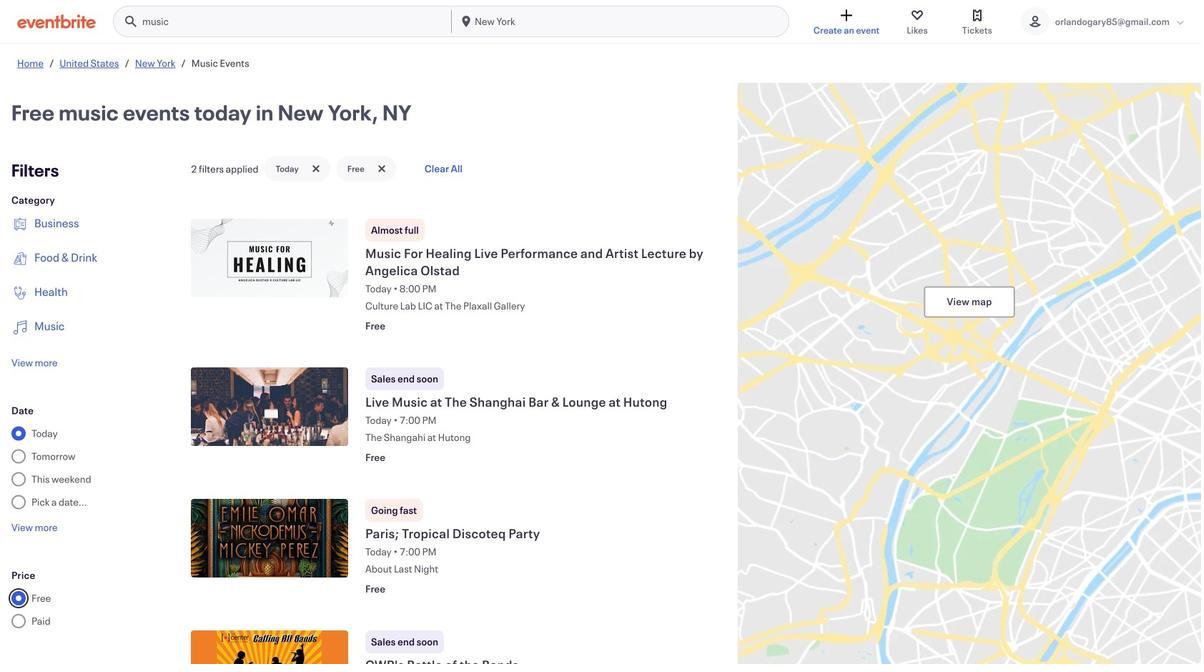 Task type: vqa. For each thing, say whether or not it's contained in the screenshot.
'a' in Eventbrite is a place to find real events. We ask organizers for their phone number so we can verify their identity, secure their account, and keep our community safe.
no



Task type: locate. For each thing, give the bounding box(es) containing it.
music for healing live performance and artist lecture by angelica olstad primary image image
[[191, 219, 348, 297]]

eventbrite image
[[17, 14, 96, 29]]

0 vertical spatial view more element
[[11, 356, 58, 369]]

view more element
[[11, 356, 58, 369], [11, 521, 58, 534]]

1 vertical spatial view more element
[[11, 521, 58, 534]]

2 view more element from the top
[[11, 521, 58, 534]]



Task type: describe. For each thing, give the bounding box(es) containing it.
main navigation element
[[113, 6, 789, 37]]

1 view more element from the top
[[11, 356, 58, 369]]

live music  at the shanghai bar & lounge at hutong primary image image
[[191, 367, 348, 446]]

paris; tropical discoteq party primary image image
[[191, 499, 348, 578]]



